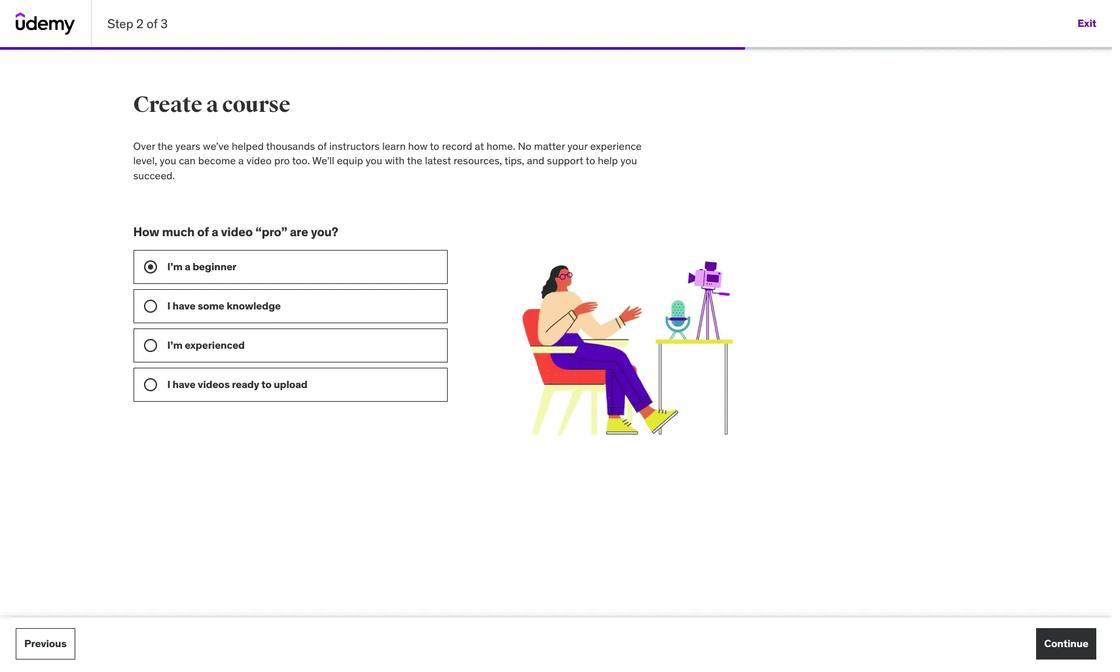 Task type: locate. For each thing, give the bounding box(es) containing it.
2 have from the top
[[173, 378, 195, 391]]

"pro"
[[255, 224, 287, 240]]

1 you from the left
[[160, 154, 176, 167]]

you left with in the top left of the page
[[366, 154, 382, 167]]

record
[[442, 139, 472, 153]]

2 you from the left
[[366, 154, 382, 167]]

video inside over the years we've helped thousands of instructors learn how to record at home. no matter your experience level, you can become a video pro too. we'll equip you with the latest resources, tips, and support to help you succeed.
[[246, 154, 272, 167]]

knowledge
[[227, 299, 281, 312]]

a left beginner
[[185, 260, 190, 273]]

i left the some
[[167, 299, 170, 312]]

0 horizontal spatial of
[[147, 16, 157, 31]]

the down how
[[407, 154, 422, 167]]

i'm left experienced
[[167, 338, 182, 351]]

i left videos
[[167, 378, 170, 391]]

experienced
[[185, 338, 245, 351]]

video down helped at the top left of page
[[246, 154, 272, 167]]

experience
[[590, 139, 642, 153]]

2 vertical spatial to
[[261, 378, 272, 391]]

the
[[157, 139, 173, 153], [407, 154, 422, 167]]

1 vertical spatial have
[[173, 378, 195, 391]]

home.
[[487, 139, 515, 153]]

upload
[[274, 378, 307, 391]]

1 vertical spatial i
[[167, 378, 170, 391]]

1 have from the top
[[173, 299, 195, 312]]

1 horizontal spatial of
[[197, 224, 209, 240]]

step
[[107, 16, 133, 31]]

thousands
[[266, 139, 315, 153]]

to left help
[[586, 154, 595, 167]]

resources,
[[454, 154, 502, 167]]

become
[[198, 154, 236, 167]]

1 vertical spatial of
[[318, 139, 327, 153]]

2 horizontal spatial of
[[318, 139, 327, 153]]

0 vertical spatial of
[[147, 16, 157, 31]]

latest
[[425, 154, 451, 167]]

2
[[136, 16, 144, 31]]

to right ready
[[261, 378, 272, 391]]

over the years we've helped thousands of instructors learn how to record at home. no matter your experience level, you can become a video pro too. we'll equip you with the latest resources, tips, and support to help you succeed.
[[133, 139, 642, 182]]

of right 2
[[147, 16, 157, 31]]

2 i'm from the top
[[167, 338, 182, 351]]

step 2 of 3 element
[[0, 47, 745, 50]]

have left videos
[[173, 378, 195, 391]]

of for how much of a video "pro" are you?
[[197, 224, 209, 240]]

have
[[173, 299, 195, 312], [173, 378, 195, 391]]

0 vertical spatial i'm
[[167, 260, 182, 273]]

of
[[147, 16, 157, 31], [318, 139, 327, 153], [197, 224, 209, 240]]

1 i'm from the top
[[167, 260, 182, 273]]

video left the "pro"
[[221, 224, 253, 240]]

1 horizontal spatial to
[[430, 139, 439, 153]]

to up latest
[[430, 139, 439, 153]]

exit
[[1078, 17, 1096, 30]]

0 vertical spatial the
[[157, 139, 173, 153]]

of right much
[[197, 224, 209, 240]]

can
[[179, 154, 196, 167]]

0 vertical spatial to
[[430, 139, 439, 153]]

0 vertical spatial have
[[173, 299, 195, 312]]

have left the some
[[173, 299, 195, 312]]

we'll
[[312, 154, 334, 167]]

you down experience
[[621, 154, 637, 167]]

0 horizontal spatial you
[[160, 154, 176, 167]]

you
[[160, 154, 176, 167], [366, 154, 382, 167], [621, 154, 637, 167]]

course
[[222, 91, 290, 118]]

i'm down much
[[167, 260, 182, 273]]

1 i from the top
[[167, 299, 170, 312]]

videos
[[198, 378, 230, 391]]

i for i have videos ready to upload
[[167, 378, 170, 391]]

2 i from the top
[[167, 378, 170, 391]]

0 vertical spatial i
[[167, 299, 170, 312]]

0 horizontal spatial to
[[261, 378, 272, 391]]

your
[[568, 139, 588, 153]]

i'm a beginner
[[167, 260, 236, 273]]

learn
[[382, 139, 406, 153]]

a down helped at the top left of page
[[238, 154, 244, 167]]

much
[[162, 224, 195, 240]]

beginner
[[193, 260, 236, 273]]

matter
[[534, 139, 565, 153]]

i'm
[[167, 260, 182, 273], [167, 338, 182, 351]]

ready
[[232, 378, 259, 391]]

0 horizontal spatial the
[[157, 139, 173, 153]]

you left can
[[160, 154, 176, 167]]

of up "we'll"
[[318, 139, 327, 153]]

i
[[167, 299, 170, 312], [167, 378, 170, 391]]

some
[[198, 299, 224, 312]]

1 vertical spatial i'm
[[167, 338, 182, 351]]

with
[[385, 154, 405, 167]]

are
[[290, 224, 308, 240]]

to
[[430, 139, 439, 153], [586, 154, 595, 167], [261, 378, 272, 391]]

0 vertical spatial video
[[246, 154, 272, 167]]

i'm for i'm a beginner
[[167, 260, 182, 273]]

how
[[408, 139, 428, 153]]

and
[[527, 154, 544, 167]]

1 horizontal spatial the
[[407, 154, 422, 167]]

the right the over
[[157, 139, 173, 153]]

too.
[[292, 154, 310, 167]]

2 horizontal spatial you
[[621, 154, 637, 167]]

i have some knowledge
[[167, 299, 281, 312]]

video
[[246, 154, 272, 167], [221, 224, 253, 240]]

2 vertical spatial of
[[197, 224, 209, 240]]

1 horizontal spatial you
[[366, 154, 382, 167]]

2 horizontal spatial to
[[586, 154, 595, 167]]

equip
[[337, 154, 363, 167]]

a
[[206, 91, 218, 118], [238, 154, 244, 167], [212, 224, 218, 240], [185, 260, 190, 273]]



Task type: vqa. For each thing, say whether or not it's contained in the screenshot.
the Microsoft Excel: Advanced Excel Formulas & Functions
no



Task type: describe. For each thing, give the bounding box(es) containing it.
1 vertical spatial video
[[221, 224, 253, 240]]

succeed.
[[133, 169, 175, 182]]

how
[[133, 224, 159, 240]]

previous button
[[16, 628, 75, 660]]

of inside over the years we've helped thousands of instructors learn how to record at home. no matter your experience level, you can become a video pro too. we'll equip you with the latest resources, tips, and support to help you succeed.
[[318, 139, 327, 153]]

a up beginner
[[212, 224, 218, 240]]

support
[[547, 154, 583, 167]]

create
[[133, 91, 202, 118]]

i have videos ready to upload
[[167, 378, 307, 391]]

of for step 2 of 3
[[147, 16, 157, 31]]

how much of a video "pro" are you?
[[133, 224, 338, 240]]

tips,
[[504, 154, 524, 167]]

years
[[175, 139, 200, 153]]

helped
[[232, 139, 264, 153]]

we've
[[203, 139, 229, 153]]

pro
[[274, 154, 290, 167]]

1 vertical spatial the
[[407, 154, 422, 167]]

have for videos
[[173, 378, 195, 391]]

continue button
[[1036, 628, 1096, 660]]

3
[[160, 16, 168, 31]]

udemy image
[[16, 12, 75, 35]]

i'm for i'm experienced
[[167, 338, 182, 351]]

you?
[[311, 224, 338, 240]]

step 2 of 3
[[107, 16, 168, 31]]

instructors
[[329, 139, 380, 153]]

previous
[[24, 637, 67, 650]]

no
[[518, 139, 531, 153]]

1 vertical spatial to
[[586, 154, 595, 167]]

3 you from the left
[[621, 154, 637, 167]]

level,
[[133, 154, 157, 167]]

a inside over the years we've helped thousands of instructors learn how to record at home. no matter your experience level, you can become a video pro too. we'll equip you with the latest resources, tips, and support to help you succeed.
[[238, 154, 244, 167]]

have for some
[[173, 299, 195, 312]]

over
[[133, 139, 155, 153]]

i'm experienced
[[167, 338, 245, 351]]

continue
[[1044, 637, 1089, 650]]

at
[[475, 139, 484, 153]]

create a course
[[133, 91, 290, 118]]

i for i have some knowledge
[[167, 299, 170, 312]]

exit button
[[1078, 8, 1096, 39]]

help
[[598, 154, 618, 167]]

a up we've
[[206, 91, 218, 118]]



